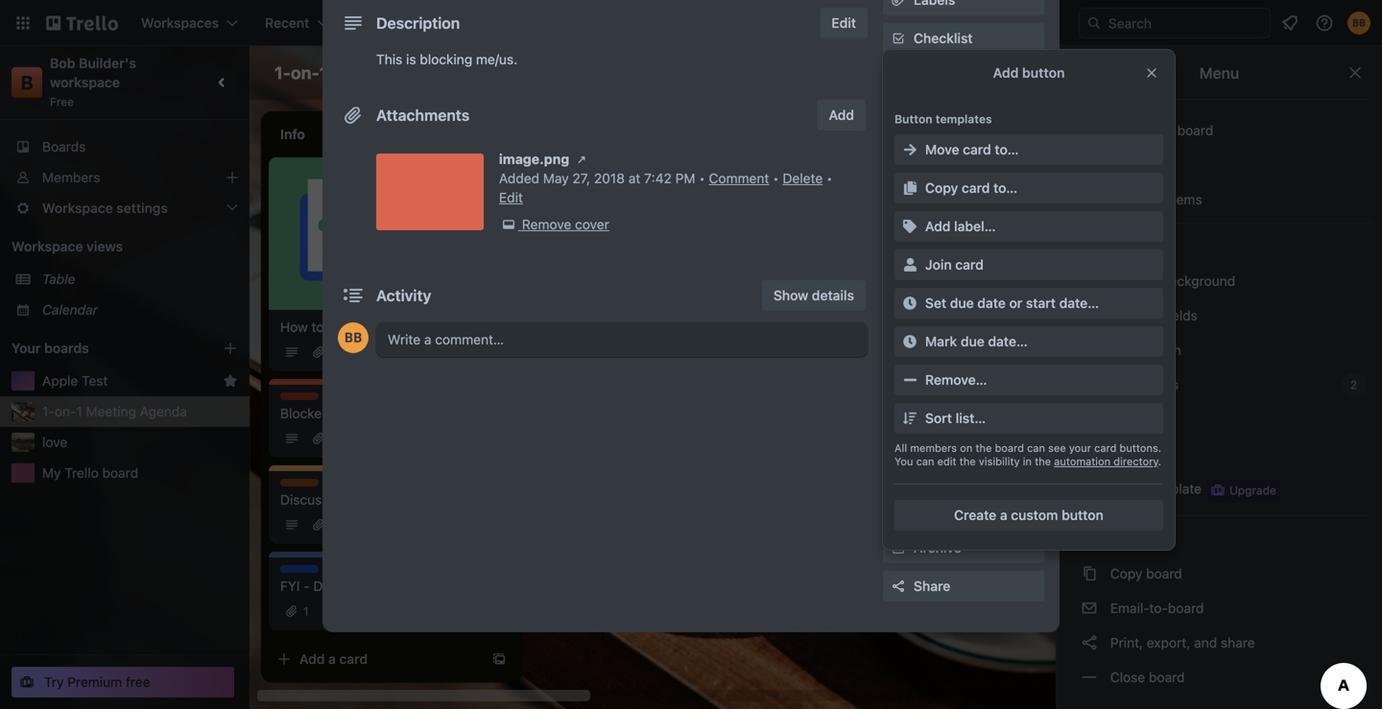 Task type: describe. For each thing, give the bounding box(es) containing it.
copy board link
[[1069, 559, 1371, 590]]

feedback
[[953, 232, 1011, 248]]

the right the in
[[1035, 456, 1051, 468]]

discuss discuss - suggested topic (#3)
[[280, 480, 474, 508]]

about this board
[[1111, 122, 1214, 138]]

sort list…
[[926, 410, 986, 426]]

move link
[[883, 409, 1045, 440]]

how to use this board
[[280, 319, 416, 335]]

sm image for add label…
[[901, 217, 920, 236]]

0 notifications image
[[1279, 12, 1302, 35]]

0 vertical spatial custom fields
[[914, 145, 1004, 161]]

can you please give feedback on the report? link
[[826, 230, 1049, 269]]

sm image for archived items
[[1080, 190, 1099, 209]]

sm image for stickers
[[1080, 445, 1099, 464]]

1 vertical spatial color: orange, title: "discuss" element
[[553, 311, 597, 325]]

set
[[926, 295, 947, 311]]

workspace views
[[12, 239, 123, 254]]

sm image for close board link
[[1080, 668, 1099, 687]]

builder's
[[79, 55, 136, 71]]

0 horizontal spatial date…
[[988, 334, 1028, 350]]

add inside add "button"
[[829, 107, 855, 123]]

Write a comment text field
[[376, 323, 868, 357]]

watch
[[1107, 531, 1154, 547]]

discuss - suggested topic (#3) link
[[280, 491, 495, 510]]

move card to…
[[926, 142, 1019, 157]]

card inside button
[[956, 257, 984, 273]]

card up "label…"
[[962, 180, 990, 196]]

we inside blocker the team is stuck on x, how can we move forward?
[[757, 178, 774, 194]]

copy link
[[883, 447, 1045, 478]]

edit inside "button"
[[832, 15, 856, 31]]

automation directory link
[[1055, 456, 1159, 468]]

1 horizontal spatial add a card button
[[814, 286, 1029, 317]]

sm image right edit "button"
[[889, 0, 908, 10]]

sm image up '27,'
[[572, 150, 592, 169]]

27,
[[573, 170, 591, 186]]

email-to-board
[[1107, 601, 1204, 616]]

on- inside the board name text field
[[291, 62, 319, 83]]

archived
[[1111, 192, 1165, 207]]

1 horizontal spatial 1
[[303, 605, 309, 618]]

color: blue, title: "fyi" element
[[280, 566, 319, 580]]

the inside can you please give feedback on the report?
[[826, 251, 846, 267]]

open information menu image
[[1315, 13, 1335, 33]]

agenda inside the board name text field
[[403, 62, 466, 83]]

1 inside the board name text field
[[319, 62, 328, 83]]

your
[[12, 340, 41, 356]]

card down the templates
[[963, 142, 992, 157]]

sm image for copy card to… button
[[901, 179, 920, 198]]

items
[[1169, 192, 1203, 207]]

apple
[[42, 373, 78, 389]]

1 horizontal spatial bob builder (bobbuilder40) image
[[1348, 12, 1371, 35]]

create
[[955, 507, 997, 523]]

me/us.
[[476, 51, 518, 67]]

details
[[812, 288, 855, 303]]

copy for copy
[[914, 455, 947, 470]]

0 horizontal spatial automation
[[883, 310, 949, 324]]

bob builder (bobbuilder40) image
[[338, 323, 369, 353]]

switch to… image
[[13, 13, 33, 33]]

add button inside button
[[914, 339, 985, 355]]

stuck
[[629, 178, 663, 194]]

archived items link
[[1069, 184, 1371, 215]]

about
[[1111, 122, 1148, 138]]

on for stuck
[[666, 178, 682, 194]]

1 vertical spatial ups
[[988, 261, 1013, 277]]

1-on-1 meeting agenda inside the board name text field
[[275, 62, 466, 83]]

primary element
[[0, 0, 1383, 46]]

boards link
[[0, 132, 250, 162]]

report?
[[849, 251, 894, 267]]

copy for copy board
[[1111, 566, 1143, 582]]

show details
[[774, 288, 855, 303]]

can inside discuss i think we can improve velocity if we make some tooling changes.
[[615, 324, 638, 340]]

if inside discuss i think we can improve velocity if we make some tooling changes.
[[746, 324, 754, 340]]

(#6)
[[443, 579, 470, 594]]

print, export, and share
[[1107, 635, 1256, 651]]

fields for 'custom fields' button to the bottom
[[1162, 308, 1198, 324]]

stickers
[[1107, 446, 1161, 462]]

2 fyi from the top
[[280, 579, 300, 594]]

agenda inside 1-on-1 meeting agenda "link"
[[140, 404, 187, 420]]

1 vertical spatial custom fields button
[[1069, 301, 1371, 331]]

change background
[[1107, 273, 1236, 289]]

automation inside "link"
[[1107, 342, 1182, 358]]

program
[[907, 178, 960, 194]]

color: orange, title: "discuss" element for discuss - suggested topic (#3)
[[280, 479, 324, 494]]

1 horizontal spatial template
[[1148, 481, 1202, 497]]

meeting inside the board name text field
[[332, 62, 399, 83]]

1- inside the board name text field
[[275, 62, 291, 83]]

board inside button
[[1178, 122, 1214, 138]]

0 horizontal spatial custom
[[914, 145, 963, 161]]

0 vertical spatial date…
[[1060, 295, 1099, 311]]

card inside all members on the board can see your card buttons. you can edit the visibility in the
[[1095, 442, 1117, 455]]

your boards with 4 items element
[[12, 337, 194, 360]]

settings
[[1107, 239, 1162, 254]]

can up the in
[[1028, 442, 1046, 455]]

add inside add label… button
[[926, 218, 951, 234]]

we down "show"
[[758, 324, 775, 340]]

star or unstar board image
[[487, 65, 503, 81]]

we up some
[[594, 324, 612, 340]]

directory
[[1114, 456, 1159, 468]]

- for fyi
[[304, 579, 310, 594]]

about this board button
[[1069, 115, 1371, 146]]

the up the visibility
[[976, 442, 992, 455]]

board inside all members on the board can see your card buttons. you can edit the visibility in the
[[995, 442, 1024, 455]]

meeting inside 1-on-1 meeting agenda "link"
[[86, 404, 136, 420]]

blocker blocker - timely discussion (#4)
[[280, 394, 481, 422]]

card down fyi - discuss if interested (#6) link
[[339, 651, 368, 667]]

change background link
[[1069, 266, 1371, 297]]

move for move card to…
[[926, 142, 960, 157]]

add inside add button button
[[914, 339, 939, 355]]

1- inside 1-on-1 meeting agenda "link"
[[42, 404, 55, 420]]

attachment button
[[883, 100, 1045, 131]]

change
[[1111, 273, 1159, 289]]

board down export,
[[1149, 670, 1185, 686]]

1 vertical spatial bob builder (bobbuilder40) image
[[939, 60, 966, 86]]

can down members
[[917, 456, 935, 468]]

filters
[[879, 65, 919, 81]]

blocking
[[420, 51, 473, 67]]

x,
[[685, 178, 698, 194]]

print,
[[1111, 635, 1144, 651]]

sm image for print, export, and share link
[[1080, 634, 1099, 653]]

blocker for blocker
[[280, 394, 322, 407]]

description
[[376, 14, 460, 32]]

sm image for mark due date…
[[901, 332, 920, 351]]

0 horizontal spatial power-ups
[[883, 195, 946, 208]]

a for 'create from template…' icon corresponding to bottommost add a card "button"
[[328, 651, 336, 667]]

1 horizontal spatial custom
[[1110, 308, 1158, 324]]

0 horizontal spatial ups
[[923, 195, 946, 208]]

workspace
[[50, 74, 120, 90]]

join card
[[926, 257, 984, 273]]

close popover image
[[1145, 65, 1160, 81]]

can inside blocker the team is stuck on x, how can we move forward?
[[731, 178, 753, 194]]

Board name text field
[[265, 58, 476, 88]]

watch link
[[1069, 524, 1371, 555]]

a for 'create from template…' icon associated with right add a card "button"
[[874, 293, 881, 309]]

1 horizontal spatial make
[[1111, 481, 1144, 497]]

1 horizontal spatial power-ups
[[1107, 377, 1183, 393]]

give
[[924, 232, 950, 248]]

sm image inside checklist link
[[889, 29, 908, 48]]

blocker for the
[[553, 166, 595, 180]]

sm image up add "button"
[[816, 58, 843, 84]]

members
[[911, 442, 957, 455]]

1 vertical spatial add a card button
[[269, 644, 484, 675]]

my trello board
[[42, 465, 138, 481]]

sm image for move 'link'
[[889, 415, 908, 434]]

add power-ups
[[914, 261, 1013, 277]]

forward?
[[590, 197, 644, 213]]

how to use this board link
[[280, 318, 495, 337]]

create a custom button button
[[895, 500, 1164, 531]]

to… for move card to…
[[995, 142, 1019, 157]]

1-on-1 meeting agenda link
[[42, 402, 238, 422]]

custom
[[1011, 507, 1059, 523]]

fyi - discuss if interested (#6) link
[[280, 577, 495, 596]]

i
[[553, 324, 557, 340]]

color: red, title: "blocker" element for the team is stuck on x, how can we move forward?
[[553, 165, 595, 180]]

button inside button
[[943, 339, 985, 355]]

button inside button
[[1062, 507, 1104, 523]]

discuss for discuss
[[280, 480, 324, 494]]

create from template… image for bottommost add a card "button"
[[492, 652, 507, 667]]

join
[[926, 257, 952, 273]]

remove cover
[[522, 217, 610, 232]]

blocker - timely discussion (#4) link
[[280, 404, 495, 423]]

please
[[880, 232, 920, 248]]

sm image for email-to-board
[[1080, 599, 1099, 618]]

fyi fyi - discuss if interested (#6)
[[280, 567, 470, 594]]

1 horizontal spatial add a card
[[845, 293, 913, 309]]

the team is stuck on x, how can we move forward? link
[[553, 177, 776, 215]]

sm image for watch
[[1080, 530, 1099, 549]]

on inside all members on the board can see your card buttons. you can edit the visibility in the
[[960, 442, 973, 455]]

on- inside 1-on-1 meeting agenda "link"
[[55, 404, 76, 420]]

sm image for automation
[[1080, 341, 1099, 360]]

make template link
[[883, 486, 1045, 517]]

archive
[[914, 540, 962, 556]]

suggested
[[342, 492, 409, 508]]

0 vertical spatial button
[[1023, 65, 1065, 81]]

1 vertical spatial share button
[[883, 571, 1045, 602]]

i think we can improve velocity if we make some tooling changes. link
[[553, 323, 776, 361]]

upgrade button
[[1207, 479, 1281, 502]]

remove… button
[[895, 365, 1164, 396]]

2 horizontal spatial ups
[[1155, 377, 1179, 393]]

archive link
[[883, 533, 1045, 564]]

0 horizontal spatial make template
[[914, 493, 1008, 509]]

my trello board link
[[42, 464, 238, 483]]

2 vertical spatial power-
[[1111, 377, 1155, 393]]

b
[[21, 71, 33, 94]]

comment link
[[709, 170, 770, 186]]



Task type: locate. For each thing, give the bounding box(es) containing it.
0 horizontal spatial on
[[666, 178, 682, 194]]

1 horizontal spatial on-
[[291, 62, 319, 83]]

0 horizontal spatial make
[[914, 493, 948, 509]]

you
[[854, 232, 876, 248]]

may
[[543, 170, 569, 186]]

power-ups up buttons.
[[1107, 377, 1183, 393]]

- inside discuss discuss - suggested topic (#3)
[[332, 492, 339, 508]]

move
[[553, 197, 587, 213]]

the down can
[[826, 251, 846, 267]]

custom
[[914, 145, 963, 161], [1110, 308, 1158, 324]]

on- down apple
[[55, 404, 76, 420]]

2
[[1351, 378, 1358, 392]]

edit down added
[[499, 190, 523, 205]]

all
[[895, 442, 908, 455]]

0 vertical spatial create from template… image
[[1037, 294, 1052, 309]]

copy card to… button
[[895, 173, 1164, 204]]

.
[[1159, 456, 1162, 468]]

- inside fyi fyi - discuss if interested (#6)
[[304, 579, 310, 594]]

1 vertical spatial agenda
[[140, 404, 187, 420]]

0 vertical spatial -
[[330, 406, 337, 422]]

due right mark
[[961, 334, 985, 350]]

love link
[[42, 433, 238, 452]]

a inside button
[[1000, 507, 1008, 523]]

sm image inside the copy link
[[889, 453, 908, 472]]

sm image inside archive link
[[889, 539, 908, 558]]

0 vertical spatial color: red, title: "blocker" element
[[553, 165, 595, 180]]

move down button templates
[[926, 142, 960, 157]]

add button up the remove…
[[914, 339, 985, 355]]

0 horizontal spatial on-
[[55, 404, 76, 420]]

custom fields button up automation "link"
[[1069, 301, 1371, 331]]

0 vertical spatial agenda
[[403, 62, 466, 83]]

button right custom
[[1062, 507, 1104, 523]]

card down 'feedback'
[[956, 257, 984, 273]]

- for discuss
[[332, 492, 339, 508]]

0 vertical spatial custom
[[914, 145, 963, 161]]

color: orange, title: "discuss" element up make
[[553, 311, 597, 325]]

sm image for the move card to… button
[[901, 140, 920, 159]]

1 horizontal spatial power-
[[943, 261, 988, 277]]

show details link
[[762, 280, 866, 311]]

copy up add label…
[[926, 180, 959, 196]]

0 vertical spatial edit
[[832, 15, 856, 31]]

power- up buttons.
[[1111, 377, 1155, 393]]

move for move
[[914, 416, 948, 432]]

sm image inside set due date or start date… button
[[901, 294, 920, 313]]

1 vertical spatial edit
[[499, 190, 523, 205]]

0 vertical spatial power-
[[883, 195, 923, 208]]

7:42
[[644, 170, 672, 186]]

0 horizontal spatial power-
[[883, 195, 923, 208]]

color: red, title: "blocker" element
[[553, 165, 595, 180], [280, 393, 322, 407]]

copy right you at the right
[[914, 455, 947, 470]]

agenda up love link
[[140, 404, 187, 420]]

sm image inside the sort list… button
[[901, 409, 920, 428]]

1 horizontal spatial color: red, title: "blocker" element
[[553, 165, 595, 180]]

meeting up attachments
[[332, 62, 399, 83]]

bob builder (bobbuilder40) image right open information menu image
[[1348, 12, 1371, 35]]

0 vertical spatial move
[[926, 142, 960, 157]]

meeting down test
[[86, 404, 136, 420]]

0 vertical spatial fields
[[967, 145, 1004, 161]]

sm image up please
[[901, 179, 920, 198]]

automation up mark
[[883, 310, 949, 324]]

1 vertical spatial button
[[943, 339, 985, 355]]

custom fields down the templates
[[914, 145, 1004, 161]]

add a card down fyi fyi - discuss if interested (#6)
[[300, 651, 368, 667]]

make template down .
[[1107, 481, 1202, 497]]

1 vertical spatial meeting
[[86, 404, 136, 420]]

bob builder (bobbuilder40) image down checklist
[[939, 60, 966, 86]]

1 down color: blue, title: "fyi" element
[[303, 605, 309, 618]]

0 horizontal spatial create from template… image
[[492, 652, 507, 667]]

buttons.
[[1120, 442, 1162, 455]]

sm image left archive
[[889, 539, 908, 558]]

this inside about this board button
[[1152, 122, 1174, 138]]

1 vertical spatial custom
[[1110, 308, 1158, 324]]

topic
[[413, 492, 444, 508]]

1 vertical spatial is
[[615, 178, 625, 194]]

1 vertical spatial activity
[[376, 287, 432, 305]]

a down fyi fyi - discuss if interested (#6)
[[328, 651, 336, 667]]

sm image for remove… button
[[901, 371, 920, 390]]

0 vertical spatial share button
[[971, 58, 1047, 88]]

0 horizontal spatial template
[[952, 493, 1008, 509]]

custom fields down change background
[[1110, 308, 1198, 324]]

0 vertical spatial share
[[998, 65, 1035, 81]]

0 horizontal spatial custom fields
[[914, 145, 1004, 161]]

template down .
[[1148, 481, 1202, 497]]

board
[[1178, 122, 1214, 138], [380, 319, 416, 335], [995, 442, 1024, 455], [102, 465, 138, 481], [1147, 566, 1183, 582], [1168, 601, 1204, 616], [1149, 670, 1185, 686]]

sm image inside move 'link'
[[889, 415, 908, 434]]

checklist
[[914, 30, 973, 46]]

0 vertical spatial automation
[[883, 310, 949, 324]]

board up "activity" link
[[1178, 122, 1214, 138]]

sm image inside email-to-board link
[[1080, 599, 1099, 618]]

0 vertical spatial custom fields button
[[883, 144, 1045, 163]]

- for blocker
[[330, 406, 337, 422]]

set due date or start date… button
[[895, 288, 1164, 319]]

sm image inside copy board link
[[1080, 565, 1099, 584]]

is inside blocker the team is stuck on x, how can we move forward?
[[615, 178, 625, 194]]

bob builder (bobbuilder40) image
[[1348, 12, 1371, 35], [939, 60, 966, 86]]

on inside can you please give feedback on the report?
[[1014, 232, 1030, 248]]

2 vertical spatial a
[[328, 651, 336, 667]]

copy board
[[1107, 566, 1183, 582]]

blocker inside blocker the team is stuck on x, how can we move forward?
[[553, 166, 595, 180]]

sm image for archive link
[[889, 539, 908, 558]]

print, export, and share link
[[1069, 628, 1371, 659]]

blocker
[[553, 166, 595, 180], [280, 394, 322, 407], [280, 406, 327, 422]]

b link
[[12, 67, 42, 98]]

on- left this
[[291, 62, 319, 83]]

move inside button
[[926, 142, 960, 157]]

can up some
[[615, 324, 638, 340]]

due for mark
[[961, 334, 985, 350]]

to-
[[1150, 601, 1168, 616]]

fields down change background
[[1162, 308, 1198, 324]]

0 horizontal spatial share
[[914, 579, 951, 594]]

color: orange, title: "discuss" element left "suggested"
[[280, 479, 324, 494]]

sm image inside "activity" link
[[1080, 156, 1099, 175]]

your
[[1069, 442, 1092, 455]]

color: red, title: "blocker" element for blocker - timely discussion (#4)
[[280, 393, 322, 407]]

sm image left the remove…
[[901, 371, 920, 390]]

if right velocity
[[746, 324, 754, 340]]

starred icon image
[[223, 374, 238, 389]]

share button down checklist link
[[971, 58, 1047, 88]]

0 horizontal spatial add a card
[[300, 651, 368, 667]]

1 horizontal spatial share
[[998, 65, 1035, 81]]

1
[[319, 62, 328, 83], [76, 404, 82, 420], [303, 605, 309, 618]]

close
[[1111, 670, 1146, 686]]

card up automation directory link on the right of the page
[[1095, 442, 1117, 455]]

0 vertical spatial 1-
[[275, 62, 291, 83]]

power-ups down program
[[883, 195, 946, 208]]

edit up filters "button"
[[832, 15, 856, 31]]

remove…
[[926, 372, 988, 388]]

changes.
[[673, 343, 730, 359]]

on for feedback
[[1014, 232, 1030, 248]]

table link
[[42, 270, 238, 289]]

1 horizontal spatial automation
[[1107, 342, 1182, 358]]

1 horizontal spatial date…
[[1060, 295, 1099, 311]]

add a card button down fyi - discuss if interested (#6) link
[[269, 644, 484, 675]]

2 horizontal spatial a
[[1000, 507, 1008, 523]]

board right bob builder (bobbuilder40) icon at top left
[[380, 319, 416, 335]]

blocker the team is stuck on x, how can we move forward?
[[553, 166, 774, 213]]

sm image inside automation "link"
[[1080, 341, 1099, 360]]

this inside how to use this board link
[[353, 319, 376, 335]]

1 vertical spatial 1-
[[42, 404, 55, 420]]

- inside blocker blocker - timely discussion (#4)
[[330, 406, 337, 422]]

is left at
[[615, 178, 625, 194]]

copy card to…
[[926, 180, 1018, 196]]

edit inside "delete edit"
[[499, 190, 523, 205]]

1-on-1 meeting agenda up attachments
[[275, 62, 466, 83]]

see
[[1049, 442, 1066, 455]]

timely
[[340, 406, 381, 422]]

sm image inside mark due date… button
[[901, 332, 920, 351]]

1 fyi from the top
[[280, 567, 298, 580]]

new training program link
[[826, 177, 1049, 196]]

create from template… image for right add a card "button"
[[1037, 294, 1052, 309]]

1 vertical spatial date…
[[988, 334, 1028, 350]]

0 vertical spatial add button
[[993, 65, 1065, 81]]

1 horizontal spatial ups
[[988, 261, 1013, 277]]

1 horizontal spatial 1-on-1 meeting agenda
[[275, 62, 466, 83]]

confluence
[[914, 222, 987, 238]]

mark
[[926, 334, 958, 350]]

this
[[1152, 122, 1174, 138], [353, 319, 376, 335]]

add a card down report?
[[845, 293, 913, 309]]

0 vertical spatial power-ups
[[883, 195, 946, 208]]

sm image left close
[[1080, 668, 1099, 687]]

sm image for set due date or start date…
[[901, 294, 920, 313]]

cover
[[575, 217, 610, 232]]

on inside blocker the team is stuck on x, how can we move forward?
[[666, 178, 682, 194]]

meeting
[[332, 62, 399, 83], [86, 404, 136, 420]]

due right set
[[950, 295, 974, 311]]

sm image inside remove… button
[[901, 371, 920, 390]]

sm image inside archived items link
[[1080, 190, 1099, 209]]

1 horizontal spatial make template
[[1107, 481, 1202, 497]]

this right about
[[1152, 122, 1174, 138]]

0 horizontal spatial this
[[353, 319, 376, 335]]

sm image
[[889, 29, 908, 48], [1080, 156, 1099, 175], [1080, 190, 1099, 209], [499, 215, 518, 234], [901, 217, 920, 236], [1080, 237, 1099, 256], [901, 294, 920, 313], [901, 332, 920, 351], [1080, 341, 1099, 360], [1080, 445, 1099, 464], [889, 453, 908, 472], [1080, 479, 1099, 498], [889, 492, 908, 511], [1080, 530, 1099, 549], [1080, 565, 1099, 584], [1080, 599, 1099, 618]]

2 vertical spatial button
[[1062, 507, 1104, 523]]

members link
[[0, 162, 250, 193]]

discuss for new
[[826, 166, 869, 180]]

button up the move card to… button
[[1023, 65, 1065, 81]]

to… up copy card to… button
[[995, 142, 1019, 157]]

2 vertical spatial ups
[[1155, 377, 1179, 393]]

make template
[[1107, 481, 1202, 497], [914, 493, 1008, 509]]

edit link
[[499, 190, 523, 205]]

0 vertical spatial on
[[666, 178, 682, 194]]

can
[[826, 232, 850, 248]]

sm image for make template
[[1080, 479, 1099, 498]]

button templates
[[895, 112, 993, 126]]

1 left this
[[319, 62, 328, 83]]

0 horizontal spatial edit
[[499, 190, 523, 205]]

1 horizontal spatial 1-
[[275, 62, 291, 83]]

(#4)
[[454, 406, 481, 422]]

1 horizontal spatial color: orange, title: "discuss" element
[[553, 311, 597, 325]]

can right 'how'
[[731, 178, 753, 194]]

sm image for copy board
[[1080, 565, 1099, 584]]

color: orange, title: "discuss" element right delete at the top right
[[826, 165, 869, 180]]

sm image inside the move card to… button
[[901, 140, 920, 159]]

sm image inside make template link
[[889, 492, 908, 511]]

sm image for activity
[[1080, 156, 1099, 175]]

copy for copy card to…
[[926, 180, 959, 196]]

sm image for settings
[[1080, 237, 1099, 256]]

1 vertical spatial automation
[[1107, 342, 1182, 358]]

to… down the move card to… button
[[994, 180, 1018, 196]]

1 vertical spatial color: red, title: "blocker" element
[[280, 393, 322, 407]]

calendar link
[[42, 301, 238, 320]]

your boards
[[12, 340, 89, 356]]

0 vertical spatial this
[[1152, 122, 1174, 138]]

sm image inside add label… button
[[901, 217, 920, 236]]

sm image inside 'settings' link
[[1080, 237, 1099, 256]]

discuss inside fyi fyi - discuss if interested (#6)
[[314, 579, 362, 594]]

1-on-1 meeting agenda inside "link"
[[42, 404, 187, 420]]

sort list… button
[[895, 403, 1164, 434]]

image.png
[[499, 151, 570, 167]]

if left interested on the left bottom
[[366, 579, 373, 594]]

0 vertical spatial 1
[[319, 62, 328, 83]]

show
[[774, 288, 809, 303]]

add board image
[[223, 341, 238, 356]]

if inside fyi fyi - discuss if interested (#6)
[[366, 579, 373, 594]]

board up to-
[[1147, 566, 1183, 582]]

custom fields button down the templates
[[883, 144, 1045, 163]]

0 horizontal spatial is
[[406, 51, 416, 67]]

0 vertical spatial add a card
[[845, 293, 913, 309]]

boards
[[44, 340, 89, 356]]

sm image down button at right
[[901, 140, 920, 159]]

copy
[[926, 180, 959, 196], [914, 455, 947, 470], [1111, 566, 1143, 582]]

add a card button down join on the top right of page
[[814, 286, 1029, 317]]

1 horizontal spatial activity
[[1107, 157, 1157, 173]]

sm image inside close board link
[[1080, 668, 1099, 687]]

fields for topmost 'custom fields' button
[[967, 145, 1004, 161]]

1 vertical spatial share
[[914, 579, 951, 594]]

date… right start
[[1060, 295, 1099, 311]]

button up the remove…
[[943, 339, 985, 355]]

2 vertical spatial on
[[960, 442, 973, 455]]

the right edit
[[960, 456, 976, 468]]

sm image for the sort list… button
[[901, 409, 920, 428]]

1 inside "link"
[[76, 404, 82, 420]]

1 vertical spatial add button
[[914, 339, 985, 355]]

discuss inside discuss i think we can improve velocity if we make some tooling changes.
[[553, 312, 597, 325]]

Search field
[[1102, 9, 1270, 37]]

we
[[757, 178, 774, 194], [594, 324, 612, 340], [758, 324, 775, 340]]

date… down set due date or start date…
[[988, 334, 1028, 350]]

color: orange, title: "discuss" element
[[826, 165, 869, 180], [553, 311, 597, 325], [280, 479, 324, 494]]

0 horizontal spatial agenda
[[140, 404, 187, 420]]

ups down automation "link"
[[1155, 377, 1179, 393]]

1 horizontal spatial create from template… image
[[1037, 294, 1052, 309]]

card left set
[[885, 293, 913, 309]]

0 horizontal spatial a
[[328, 651, 336, 667]]

create from template… image
[[1037, 294, 1052, 309], [492, 652, 507, 667]]

ups down 'feedback'
[[988, 261, 1013, 277]]

discuss inside the discuss new training program
[[826, 166, 869, 180]]

2 vertical spatial copy
[[1111, 566, 1143, 582]]

power-ups
[[883, 195, 946, 208], [1107, 377, 1183, 393]]

add label…
[[926, 218, 996, 234]]

sm image inside watch link
[[1080, 530, 1099, 549]]

move inside 'link'
[[914, 416, 948, 432]]

background
[[1162, 273, 1236, 289]]

add a card
[[845, 293, 913, 309], [300, 651, 368, 667]]

0 horizontal spatial add a card button
[[269, 644, 484, 675]]

a
[[874, 293, 881, 309], [1000, 507, 1008, 523], [328, 651, 336, 667]]

0 horizontal spatial fields
[[967, 145, 1004, 161]]

1 vertical spatial copy
[[914, 455, 947, 470]]

calendar
[[42, 302, 98, 318]]

a down report?
[[874, 293, 881, 309]]

1 vertical spatial move
[[914, 416, 948, 432]]

due for set
[[950, 295, 974, 311]]

2 horizontal spatial on
[[1014, 232, 1030, 248]]

bob
[[50, 55, 75, 71]]

sm image up all
[[889, 415, 908, 434]]

custom up 'new training program' link
[[914, 145, 963, 161]]

1 horizontal spatial custom fields
[[1110, 308, 1198, 324]]

apple test
[[42, 373, 108, 389]]

mark due date… button
[[895, 326, 1164, 357]]

sm image inside copy card to… button
[[901, 179, 920, 198]]

1 vertical spatial 1
[[76, 404, 82, 420]]

discuss for i
[[553, 312, 597, 325]]

sm image left print, at the bottom right of page
[[1080, 634, 1099, 653]]

ups down program
[[923, 195, 946, 208]]

copy up email-
[[1111, 566, 1143, 582]]

a right "create"
[[1000, 507, 1008, 523]]

share button down archive link
[[883, 571, 1045, 602]]

make
[[553, 343, 586, 359]]

agenda
[[403, 62, 466, 83], [140, 404, 187, 420]]

1-on-1 meeting agenda
[[275, 62, 466, 83], [42, 404, 187, 420]]

checklist link
[[883, 23, 1045, 54]]

share down checklist link
[[998, 65, 1035, 81]]

0 vertical spatial on-
[[291, 62, 319, 83]]

sm image inside stickers link
[[1080, 445, 1099, 464]]

sm image for the join card button at right top
[[901, 255, 920, 275]]

pm
[[676, 170, 696, 186]]

sm image down actions
[[901, 409, 920, 428]]

search image
[[1087, 15, 1102, 31]]

make down the directory
[[1111, 481, 1144, 497]]

share down archive
[[914, 579, 951, 594]]

2 vertical spatial -
[[304, 579, 310, 594]]

this
[[376, 51, 403, 67]]

make inside make template link
[[914, 493, 948, 509]]

export,
[[1147, 635, 1191, 651]]

0 vertical spatial color: orange, title: "discuss" element
[[826, 165, 869, 180]]

0 vertical spatial copy
[[926, 180, 959, 196]]

all members on the board can see your card buttons. you can edit the visibility in the
[[895, 442, 1162, 468]]

to… for copy card to…
[[994, 180, 1018, 196]]

table
[[42, 271, 75, 287]]

attachment
[[914, 107, 988, 123]]

discuss
[[826, 166, 869, 180], [553, 312, 597, 325], [280, 480, 324, 494], [280, 492, 329, 508], [314, 579, 362, 594]]

0 horizontal spatial color: orange, title: "discuss" element
[[280, 479, 324, 494]]

discuss i think we can improve velocity if we make some tooling changes.
[[553, 312, 775, 359]]

1 vertical spatial fields
[[1162, 308, 1198, 324]]

0 vertical spatial a
[[874, 293, 881, 309]]

sm image inside the join card button
[[901, 255, 920, 275]]

power- down the discuss new training program
[[883, 195, 923, 208]]

team
[[580, 178, 611, 194]]

close board link
[[1069, 663, 1371, 693]]

1 vertical spatial add a card
[[300, 651, 368, 667]]

1 vertical spatial power-
[[943, 261, 988, 277]]

1-on-1 meeting agenda down apple test link
[[42, 404, 187, 420]]

is
[[406, 51, 416, 67], [615, 178, 625, 194]]

you
[[895, 456, 914, 468]]

add button button
[[883, 332, 1045, 363]]

activity up how to use this board link
[[376, 287, 432, 305]]

0 vertical spatial is
[[406, 51, 416, 67]]

sm image
[[889, 0, 908, 10], [816, 58, 843, 84], [901, 140, 920, 159], [572, 150, 592, 169], [901, 179, 920, 198], [901, 255, 920, 275], [901, 371, 920, 390], [901, 409, 920, 428], [889, 415, 908, 434], [889, 539, 908, 558], [1080, 634, 1099, 653], [1080, 668, 1099, 687]]

board up print, export, and share at the bottom right
[[1168, 601, 1204, 616]]

remove cover link
[[499, 215, 610, 234]]

share button
[[971, 58, 1047, 88], [883, 571, 1045, 602]]

2 vertical spatial color: orange, title: "discuss" element
[[280, 479, 324, 494]]

added
[[499, 170, 540, 186]]

power- down 'feedback'
[[943, 261, 988, 277]]

add a card button
[[814, 286, 1029, 317], [269, 644, 484, 675]]

automation down change
[[1107, 342, 1182, 358]]

board up the visibility
[[995, 442, 1024, 455]]

0 horizontal spatial 1-
[[42, 404, 55, 420]]

sm image inside print, export, and share link
[[1080, 634, 1099, 653]]

2 vertical spatial 1
[[303, 605, 309, 618]]

board down love link
[[102, 465, 138, 481]]

color: orange, title: "discuss" element for new training program
[[826, 165, 869, 180]]

make template down the copy link
[[914, 493, 1008, 509]]

0 horizontal spatial meeting
[[86, 404, 136, 420]]

we left delete at the top right
[[757, 178, 774, 194]]

add inside "add power-ups" link
[[914, 261, 939, 277]]

0 vertical spatial due
[[950, 295, 974, 311]]

fields up copy card to…
[[967, 145, 1004, 161]]

in
[[1023, 456, 1032, 468]]

copy inside button
[[926, 180, 959, 196]]

delete link
[[783, 170, 823, 186]]

1 vertical spatial on
[[1014, 232, 1030, 248]]

automation
[[1055, 456, 1111, 468]]

move up members
[[914, 416, 948, 432]]

0 horizontal spatial 1
[[76, 404, 82, 420]]

2 horizontal spatial color: orange, title: "discuss" element
[[826, 165, 869, 180]]



Task type: vqa. For each thing, say whether or not it's contained in the screenshot.
Your boards with 6 items element
no



